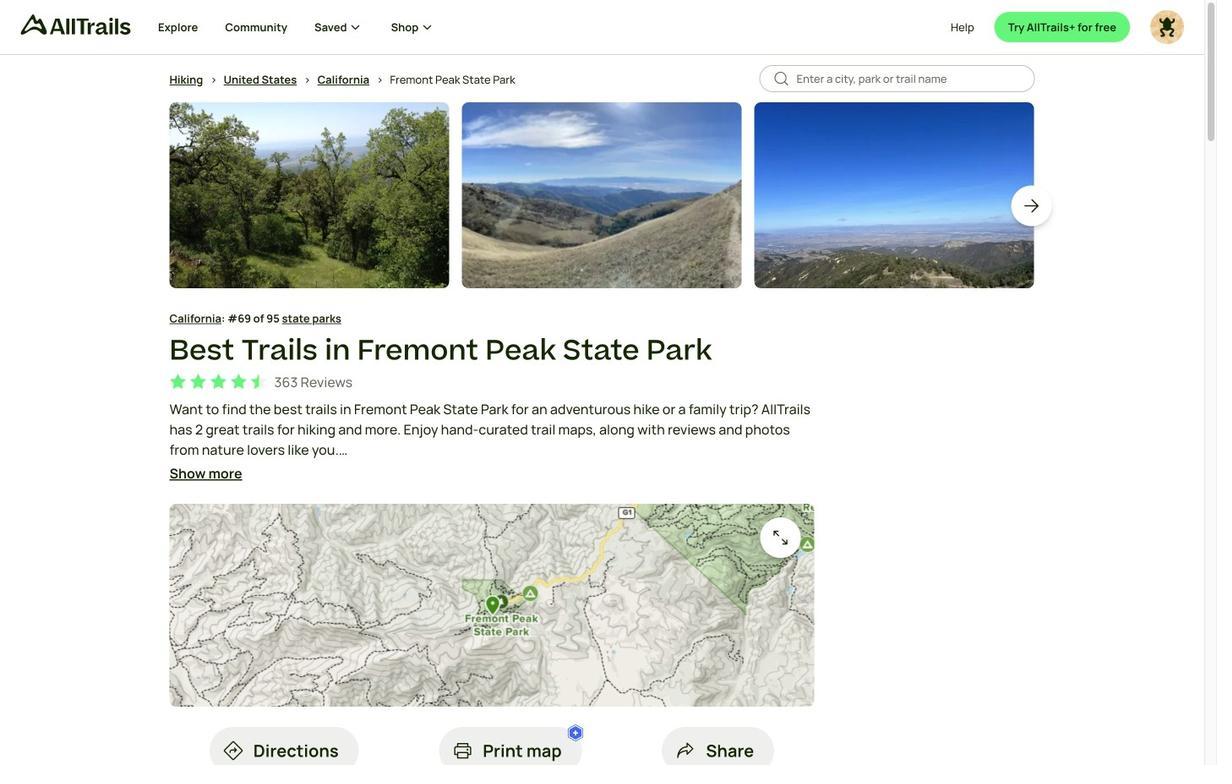 Task type: locate. For each thing, give the bounding box(es) containing it.
trails in fremont peak state park, california, united states 54488874 | alltrails.com image
[[462, 102, 742, 288]]

next image
[[1022, 196, 1042, 216]]

dialog
[[0, 0, 1218, 765]]

map of trails in fremont peak state park, california image
[[170, 504, 815, 707]]

None search field
[[760, 65, 1035, 92]]



Task type: describe. For each thing, give the bounding box(es) containing it.
trails in fremont peak state park, california, united states 68237721 | alltrails.com image
[[755, 102, 1035, 288]]

trails in fremont peak state park, california, united states 14363494 | alltrails.com image
[[170, 102, 449, 288]]

Enter a city, park or trail name field
[[797, 70, 1022, 87]]

terry image
[[1151, 10, 1185, 44]]

expand map image
[[771, 528, 791, 548]]

cookie consent banner dialog
[[20, 685, 1185, 745]]



Task type: vqa. For each thing, say whether or not it's contained in the screenshot.
expand map image
yes



